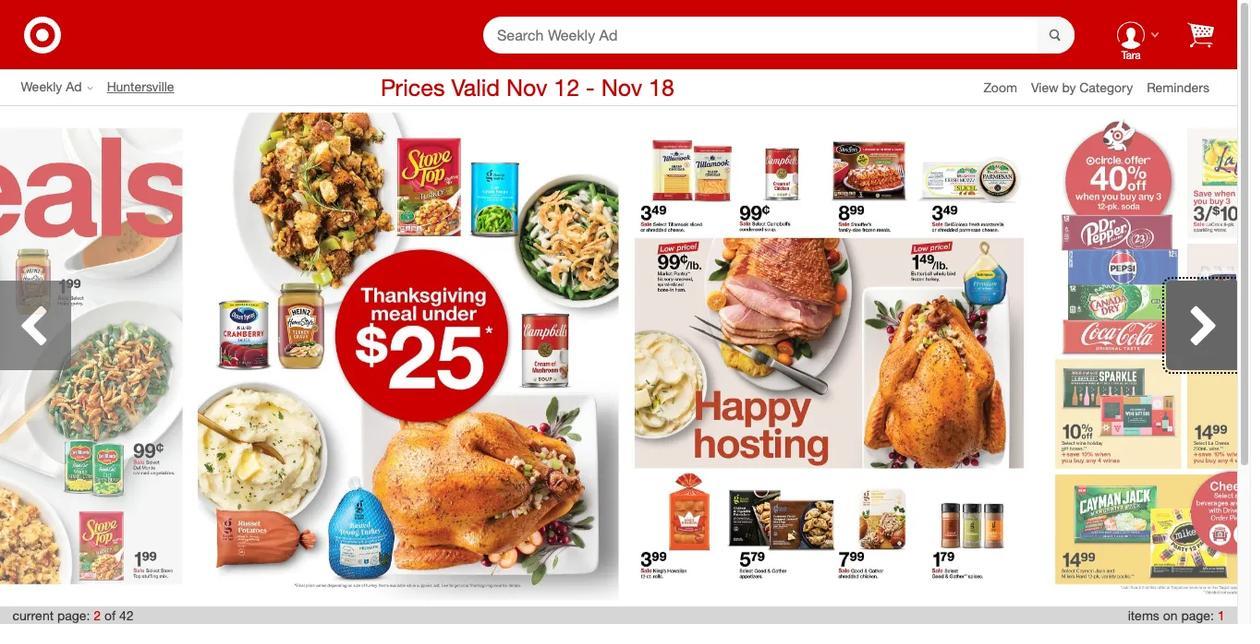 Task type: locate. For each thing, give the bounding box(es) containing it.
items
[[1128, 608, 1160, 624]]

2 page: from the left
[[1182, 608, 1215, 624]]

weekly ad
[[21, 79, 82, 95]]

weekly
[[21, 79, 62, 95]]

page: left the 1
[[1182, 608, 1215, 624]]

nov
[[507, 73, 548, 101], [602, 73, 643, 101]]

by
[[1062, 79, 1076, 95]]

prices valid nov 12 - nov 18
[[381, 73, 675, 101]]

reminders
[[1147, 79, 1210, 95]]

0 horizontal spatial nov
[[507, 73, 548, 101]]

valid
[[451, 73, 500, 101]]

page: left 2
[[57, 608, 90, 624]]

tara link
[[1103, 5, 1160, 64]]

nov right -
[[602, 73, 643, 101]]

0 horizontal spatial page:
[[57, 608, 90, 624]]

zoom link
[[984, 78, 1031, 97]]

reminders link
[[1147, 78, 1224, 97]]

page 2 image
[[198, 113, 619, 601]]

huntersville link
[[107, 78, 188, 97]]

current
[[12, 608, 54, 624]]

1 horizontal spatial nov
[[602, 73, 643, 101]]

18
[[649, 73, 675, 101]]

tara
[[1122, 48, 1141, 62]]

nov left '12'
[[507, 73, 548, 101]]

1 horizontal spatial page:
[[1182, 608, 1215, 624]]

zoom-in element
[[984, 79, 1018, 95]]

go to target.com image
[[24, 16, 61, 53]]

category
[[1080, 79, 1133, 95]]

form
[[483, 16, 1075, 55]]

2
[[94, 608, 101, 624]]

zoom
[[984, 79, 1018, 95]]

page 4 image
[[1040, 113, 1252, 601]]

page:
[[57, 608, 90, 624], [1182, 608, 1215, 624]]



Task type: vqa. For each thing, say whether or not it's contained in the screenshot.
page 38 image
no



Task type: describe. For each thing, give the bounding box(es) containing it.
view
[[1031, 79, 1059, 95]]

1 page: from the left
[[57, 608, 90, 624]]

2 nov from the left
[[602, 73, 643, 101]]

current page: 2 of 42
[[12, 608, 134, 624]]

view by category link
[[1031, 79, 1147, 95]]

page 3 image
[[619, 113, 1040, 601]]

42
[[119, 608, 134, 624]]

prices
[[381, 73, 445, 101]]

page 1 image
[[0, 113, 198, 601]]

on
[[1164, 608, 1178, 624]]

ad
[[66, 79, 82, 95]]

weekly ad link
[[21, 78, 107, 97]]

1 nov from the left
[[507, 73, 548, 101]]

1
[[1218, 608, 1225, 624]]

huntersville
[[107, 79, 174, 95]]

view by category
[[1031, 79, 1133, 95]]

-
[[586, 73, 595, 101]]

items on page: 1
[[1128, 608, 1225, 624]]

view your cart on target.com image
[[1188, 22, 1215, 48]]

12
[[554, 73, 580, 101]]

of
[[104, 608, 116, 624]]

Search Weekly Ad search field
[[483, 16, 1075, 55]]



